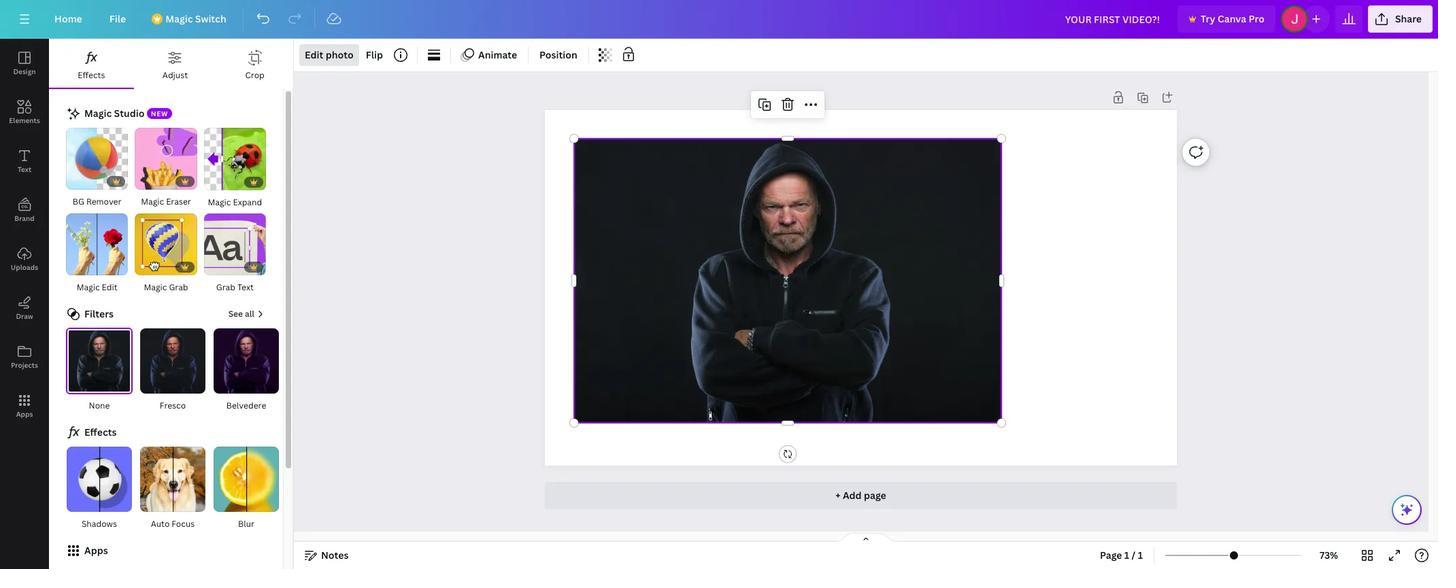 Task type: vqa. For each thing, say whether or not it's contained in the screenshot.
the bottom Text
yes



Task type: describe. For each thing, give the bounding box(es) containing it.
magic grab
[[144, 282, 188, 293]]

file button
[[98, 5, 137, 33]]

bg remover button
[[65, 127, 129, 210]]

magic for magic switch
[[165, 12, 193, 25]]

magic studio new
[[84, 107, 168, 120]]

canva assistant image
[[1399, 502, 1415, 518]]

brand
[[14, 214, 35, 223]]

effects inside button
[[78, 69, 105, 81]]

share button
[[1368, 5, 1433, 33]]

animate
[[478, 48, 517, 61]]

auto
[[151, 519, 170, 530]]

bg remover
[[73, 196, 121, 208]]

blur
[[238, 519, 254, 530]]

none
[[89, 400, 110, 412]]

projects button
[[0, 333, 49, 382]]

+ add page
[[836, 489, 886, 502]]

shadows button
[[65, 447, 133, 532]]

crop button
[[217, 39, 293, 88]]

text inside text button
[[18, 165, 31, 174]]

flip
[[366, 48, 383, 61]]

notes
[[321, 549, 349, 562]]

new
[[151, 109, 168, 119]]

side panel tab list
[[0, 39, 49, 431]]

see
[[228, 308, 243, 320]]

edit photo
[[305, 48, 354, 61]]

auto focus
[[151, 519, 195, 530]]

magic edit button
[[65, 213, 129, 295]]

1 horizontal spatial apps
[[84, 544, 108, 557]]

2 1 from the left
[[1138, 549, 1143, 562]]

pro
[[1249, 12, 1265, 25]]

magic grab button
[[134, 213, 198, 295]]

see all
[[228, 308, 254, 320]]

magic switch
[[165, 12, 226, 25]]

notes button
[[299, 545, 354, 567]]

try canva pro
[[1201, 12, 1265, 25]]

try
[[1201, 12, 1216, 25]]

edit inside button
[[102, 282, 117, 293]]

elements
[[9, 116, 40, 125]]

adjust button
[[134, 39, 217, 88]]

text button
[[0, 137, 49, 186]]

show pages image
[[833, 533, 899, 544]]

grab text
[[216, 282, 254, 293]]

grab text button
[[203, 213, 267, 295]]

home
[[54, 12, 82, 25]]

canva
[[1218, 12, 1247, 25]]

magic for magic grab
[[144, 282, 167, 293]]

auto focus button
[[139, 447, 207, 532]]

switch
[[195, 12, 226, 25]]

magic for magic studio new
[[84, 107, 112, 120]]

magic eraser button
[[134, 127, 198, 210]]

projects
[[11, 361, 38, 370]]

belvedere
[[226, 400, 266, 412]]

edit photo button
[[299, 44, 359, 66]]

main menu bar
[[0, 0, 1438, 39]]

1 1 from the left
[[1125, 549, 1130, 562]]

page
[[1100, 549, 1122, 562]]

share
[[1395, 12, 1422, 25]]

none button
[[65, 328, 133, 414]]

design button
[[0, 39, 49, 88]]



Task type: locate. For each thing, give the bounding box(es) containing it.
effects button
[[49, 39, 134, 88]]

animate button
[[457, 44, 523, 66]]

magic eraser
[[141, 196, 191, 208]]

1
[[1125, 549, 1130, 562], [1138, 549, 1143, 562]]

file
[[109, 12, 126, 25]]

0 vertical spatial edit
[[305, 48, 323, 61]]

adjust
[[163, 69, 188, 81]]

Design title text field
[[1054, 5, 1172, 33]]

0 horizontal spatial edit
[[102, 282, 117, 293]]

home link
[[44, 5, 93, 33]]

studio
[[114, 107, 145, 120]]

0 vertical spatial text
[[18, 165, 31, 174]]

0 vertical spatial effects
[[78, 69, 105, 81]]

eraser
[[166, 196, 191, 208]]

grab up see
[[216, 282, 235, 293]]

effects
[[78, 69, 105, 81], [84, 426, 117, 439]]

1 left /
[[1125, 549, 1130, 562]]

magic for magic edit
[[77, 282, 100, 293]]

grab
[[169, 282, 188, 293], [216, 282, 235, 293]]

0 vertical spatial apps
[[16, 410, 33, 419]]

73% button
[[1307, 545, 1351, 567]]

uploads button
[[0, 235, 49, 284]]

magic left eraser
[[141, 196, 164, 208]]

text up see all
[[237, 282, 254, 293]]

magic right the magic edit
[[144, 282, 167, 293]]

1 vertical spatial text
[[237, 282, 254, 293]]

magic expand button
[[203, 127, 267, 210]]

1 grab from the left
[[169, 282, 188, 293]]

effects down none at the left bottom of page
[[84, 426, 117, 439]]

magic left studio
[[84, 107, 112, 120]]

edit up filters
[[102, 282, 117, 293]]

+
[[836, 489, 841, 502]]

/
[[1132, 549, 1136, 562]]

1 vertical spatial edit
[[102, 282, 117, 293]]

edit inside dropdown button
[[305, 48, 323, 61]]

crop
[[245, 69, 265, 81]]

2 grab from the left
[[216, 282, 235, 293]]

magic expand
[[208, 196, 262, 208]]

focus
[[172, 519, 195, 530]]

fresco
[[160, 400, 186, 412]]

magic left "switch"
[[165, 12, 193, 25]]

design
[[13, 67, 36, 76]]

text
[[18, 165, 31, 174], [237, 282, 254, 293]]

page
[[864, 489, 886, 502]]

1 vertical spatial apps
[[84, 544, 108, 557]]

1 right /
[[1138, 549, 1143, 562]]

try canva pro button
[[1178, 5, 1276, 33]]

page 1 / 1
[[1100, 549, 1143, 562]]

apps inside button
[[16, 410, 33, 419]]

73%
[[1320, 549, 1338, 562]]

add
[[843, 489, 862, 502]]

draw
[[16, 312, 33, 321]]

magic inside the main menu bar
[[165, 12, 193, 25]]

all
[[245, 308, 254, 320]]

grab inside grab text button
[[216, 282, 235, 293]]

belvedere button
[[212, 328, 280, 414]]

magic for magic eraser
[[141, 196, 164, 208]]

position
[[540, 48, 578, 61]]

remover
[[86, 196, 121, 208]]

magic up filters
[[77, 282, 100, 293]]

flip button
[[360, 44, 389, 66]]

bg
[[73, 196, 84, 208]]

0 horizontal spatial apps
[[16, 410, 33, 419]]

filters
[[84, 308, 114, 320]]

1 horizontal spatial text
[[237, 282, 254, 293]]

1 horizontal spatial grab
[[216, 282, 235, 293]]

0 horizontal spatial text
[[18, 165, 31, 174]]

shadows
[[82, 519, 117, 530]]

elements button
[[0, 88, 49, 137]]

+ add page button
[[545, 482, 1177, 510]]

see all button
[[227, 306, 267, 323]]

magic left expand
[[208, 196, 231, 208]]

magic
[[165, 12, 193, 25], [84, 107, 112, 120], [141, 196, 164, 208], [208, 196, 231, 208], [77, 282, 100, 293], [144, 282, 167, 293]]

expand
[[233, 196, 262, 208]]

apps down projects
[[16, 410, 33, 419]]

draw button
[[0, 284, 49, 333]]

grab inside magic grab button
[[169, 282, 188, 293]]

text up brand button
[[18, 165, 31, 174]]

fresco button
[[139, 328, 207, 414]]

0 horizontal spatial 1
[[1125, 549, 1130, 562]]

grab left the grab text
[[169, 282, 188, 293]]

apps down shadows at the bottom of page
[[84, 544, 108, 557]]

apps button
[[0, 382, 49, 431]]

apps
[[16, 410, 33, 419], [84, 544, 108, 557]]

1 vertical spatial effects
[[84, 426, 117, 439]]

blur button
[[212, 447, 280, 532]]

brand button
[[0, 186, 49, 235]]

magic for magic expand
[[208, 196, 231, 208]]

edit
[[305, 48, 323, 61], [102, 282, 117, 293]]

0 horizontal spatial grab
[[169, 282, 188, 293]]

1 horizontal spatial edit
[[305, 48, 323, 61]]

photo
[[326, 48, 354, 61]]

effects up magic studio new
[[78, 69, 105, 81]]

uploads
[[11, 263, 38, 272]]

edit left photo
[[305, 48, 323, 61]]

1 horizontal spatial 1
[[1138, 549, 1143, 562]]

position button
[[534, 44, 583, 66]]

text inside grab text button
[[237, 282, 254, 293]]

magic switch button
[[142, 5, 237, 33]]

magic edit
[[77, 282, 117, 293]]



